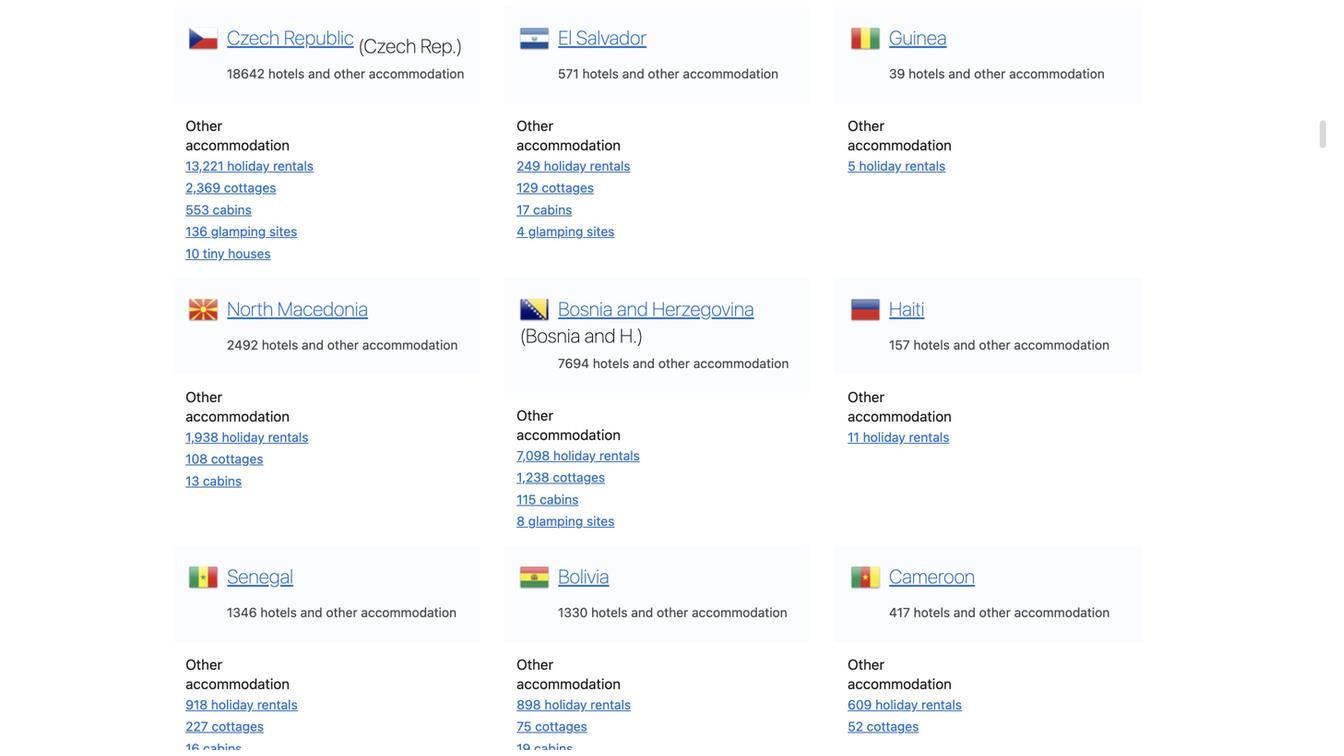 Task type: describe. For each thing, give the bounding box(es) containing it.
rentals inside 918 holiday rentals 227 cottages
[[257, 697, 298, 712]]

52
[[848, 719, 864, 734]]

rentals for czech republic
[[273, 158, 314, 173]]

cottages for czech republic
[[224, 180, 276, 195]]

glamping for bosnia and herzegovina (bosnia and h.)
[[529, 514, 583, 529]]

115 cabins link
[[517, 492, 579, 507]]

glamping for czech republic (czech rep.)
[[211, 224, 266, 239]]

11
[[848, 429, 860, 445]]

north
[[227, 297, 273, 320]]

571 hotels and other accommodation
[[558, 66, 779, 81]]

accommodation inside other accommodation 7,098 holiday rentals 1,238 cottages 115 cabins 8 glamping sites
[[517, 426, 621, 443]]

sites for czech
[[269, 224, 297, 239]]

7694 hotels and other accommodation
[[558, 356, 789, 371]]

13,221 holiday rentals link
[[186, 158, 314, 173]]

other accommodation for senegal
[[186, 656, 290, 692]]

2,369
[[186, 180, 221, 195]]

8 glamping sites link
[[517, 514, 615, 529]]

5 holiday rentals link
[[848, 158, 946, 173]]

bosnia and herzegovina (bosnia and h.)
[[520, 297, 755, 347]]

other for el salvador
[[648, 66, 680, 81]]

hotels for senegal
[[261, 605, 297, 620]]

bosnia and herzegovina link
[[554, 295, 755, 320]]

hotels for cameroon
[[914, 605, 951, 620]]

1,238 cottages link
[[517, 470, 605, 485]]

1330
[[558, 605, 588, 620]]

39
[[890, 66, 906, 81]]

13 cabins link
[[186, 473, 242, 488]]

cottages for cameroon
[[867, 719, 919, 734]]

salvador
[[577, 26, 647, 49]]

17 cabins link
[[517, 202, 572, 217]]

holiday for el salvador
[[544, 158, 587, 173]]

holiday inside 918 holiday rentals 227 cottages
[[211, 697, 254, 712]]

other for guinea
[[975, 66, 1006, 81]]

other for bolivia
[[657, 605, 689, 620]]

157 hotels and other accommodation
[[890, 337, 1110, 352]]

cameroon
[[890, 565, 976, 588]]

and for guinea
[[949, 66, 971, 81]]

rentals for bosnia and herzegovina
[[600, 448, 640, 463]]

rep.)
[[421, 34, 463, 57]]

glamping inside "other accommodation 249 holiday rentals 129 cottages 17 cabins 4 glamping sites"
[[529, 224, 583, 239]]

accommodation inside "other accommodation 249 holiday rentals 129 cottages 17 cabins 4 glamping sites"
[[517, 136, 621, 153]]

136 glamping sites link
[[186, 224, 297, 239]]

cabins for czech republic
[[213, 202, 252, 217]]

holiday for guinea
[[860, 158, 902, 173]]

11 holiday rentals link
[[848, 429, 950, 445]]

other accommodation 11 holiday rentals
[[848, 388, 952, 445]]

and for el salvador
[[623, 66, 645, 81]]

108
[[186, 451, 208, 467]]

el
[[559, 26, 572, 49]]

136
[[186, 224, 208, 239]]

13,221
[[186, 158, 224, 173]]

and for north macedonia
[[302, 337, 324, 352]]

571
[[558, 66, 579, 81]]

609 holiday rentals link
[[848, 697, 962, 712]]

cabins for el salvador
[[533, 202, 572, 217]]

2,369 cottages link
[[186, 180, 276, 195]]

18642
[[227, 66, 265, 81]]

4
[[517, 224, 525, 239]]

czech republic (czech rep.)
[[227, 26, 463, 57]]

898
[[517, 697, 541, 712]]

other up 898
[[517, 656, 554, 673]]

other accommodation for bolivia
[[517, 656, 621, 692]]

h.)
[[620, 324, 643, 347]]

other for senegal
[[326, 605, 358, 620]]

1346 hotels and other accommodation
[[227, 605, 457, 620]]

4 glamping sites link
[[517, 224, 615, 239]]

tiny
[[203, 246, 225, 261]]

holiday for bosnia and herzegovina
[[554, 448, 596, 463]]

other for north macedonia
[[327, 337, 359, 352]]

haiti link
[[885, 295, 925, 320]]

other for haiti
[[980, 337, 1011, 352]]

and for senegal
[[300, 605, 323, 620]]

houses
[[228, 246, 271, 261]]

el salvador
[[559, 26, 647, 49]]

52 cottages link
[[848, 719, 919, 734]]

227 cottages link
[[186, 719, 264, 734]]

other accommodation 609 holiday rentals 52 cottages
[[848, 656, 962, 734]]

sites for bosnia
[[587, 514, 615, 529]]

haiti
[[890, 297, 925, 320]]

accommodation inside other accommodation 13,221 holiday rentals 2,369 cottages 553 cabins 136 glamping sites 10 tiny houses
[[186, 136, 290, 153]]

republic
[[284, 26, 354, 49]]

7694
[[558, 356, 590, 371]]

898 holiday rentals 75 cottages
[[517, 697, 631, 734]]

guinea
[[890, 26, 947, 49]]

and for haiti
[[954, 337, 976, 352]]



Task type: locate. For each thing, give the bounding box(es) containing it.
417
[[890, 605, 911, 620]]

rentals inside the other accommodation 1,938 holiday rentals 108 cottages 13 cabins
[[268, 429, 309, 445]]

0 horizontal spatial other accommodation
[[186, 656, 290, 692]]

holiday up 108 cottages link
[[222, 429, 265, 445]]

other up 918
[[186, 656, 222, 673]]

cottages inside "other accommodation 249 holiday rentals 129 cottages 17 cabins 4 glamping sites"
[[542, 180, 594, 195]]

13
[[186, 473, 199, 488]]

other for cameroon
[[848, 656, 885, 673]]

cottages for bosnia and herzegovina
[[553, 470, 605, 485]]

rentals inside other accommodation 5 holiday rentals
[[906, 158, 946, 173]]

1 other accommodation from the left
[[186, 656, 290, 692]]

other inside other accommodation 11 holiday rentals
[[848, 388, 885, 405]]

other for bosnia and herzegovina
[[659, 356, 690, 371]]

hotels right 417
[[914, 605, 951, 620]]

holiday up 227 cottages link
[[211, 697, 254, 712]]

129
[[517, 180, 539, 195]]

rentals for cameroon
[[922, 697, 962, 712]]

10 tiny houses link
[[186, 246, 271, 261]]

other for czech republic
[[334, 66, 366, 81]]

cottages inside other accommodation 7,098 holiday rentals 1,238 cottages 115 cabins 8 glamping sites
[[553, 470, 605, 485]]

glamping down 115 cabins link
[[529, 514, 583, 529]]

hotels for el salvador
[[583, 66, 619, 81]]

918
[[186, 697, 208, 712]]

75 cottages link
[[517, 719, 588, 734]]

macedonia
[[278, 297, 368, 320]]

rentals up 129 cottages link
[[590, 158, 631, 173]]

holiday up 2,369 cottages link at the left top
[[227, 158, 270, 173]]

other for north macedonia
[[186, 388, 222, 405]]

rentals right 1,938
[[268, 429, 309, 445]]

898 holiday rentals link
[[517, 697, 631, 712]]

and down cameroon on the right bottom of page
[[954, 605, 976, 620]]

227
[[186, 719, 208, 734]]

hotels down czech republic 'link'
[[268, 66, 305, 81]]

cameroon link
[[885, 562, 976, 588]]

other for haiti
[[848, 388, 885, 405]]

other up 11
[[848, 388, 885, 405]]

other inside the other accommodation 1,938 holiday rentals 108 cottages 13 cabins
[[186, 388, 222, 405]]

hotels right "1330"
[[592, 605, 628, 620]]

holiday for cameroon
[[876, 697, 918, 712]]

rentals for el salvador
[[590, 158, 631, 173]]

cabins for bosnia and herzegovina
[[540, 492, 579, 507]]

10
[[186, 246, 200, 261]]

holiday for haiti
[[863, 429, 906, 445]]

7,098 holiday rentals link
[[517, 448, 640, 463]]

holiday inside other accommodation 609 holiday rentals 52 cottages
[[876, 697, 918, 712]]

cabins inside the other accommodation 1,938 holiday rentals 108 cottages 13 cabins
[[203, 473, 242, 488]]

and up the h.)
[[617, 297, 648, 320]]

cabins down 2,369 cottages link at the left top
[[213, 202, 252, 217]]

cabins for north macedonia
[[203, 473, 242, 488]]

rentals right 609
[[922, 697, 962, 712]]

holiday
[[227, 158, 270, 173], [544, 158, 587, 173], [860, 158, 902, 173], [222, 429, 265, 445], [863, 429, 906, 445], [554, 448, 596, 463], [211, 697, 254, 712], [545, 697, 587, 712], [876, 697, 918, 712]]

249 holiday rentals link
[[517, 158, 631, 173]]

other inside other accommodation 7,098 holiday rentals 1,238 cottages 115 cabins 8 glamping sites
[[517, 407, 554, 423]]

hotels for guinea
[[909, 66, 945, 81]]

rentals inside 898 holiday rentals 75 cottages
[[591, 697, 631, 712]]

holiday inside other accommodation 7,098 holiday rentals 1,238 cottages 115 cabins 8 glamping sites
[[554, 448, 596, 463]]

holiday for czech republic
[[227, 158, 270, 173]]

cottages down 1,938 holiday rentals link
[[211, 451, 263, 467]]

glamping
[[211, 224, 266, 239], [529, 224, 583, 239], [529, 514, 583, 529]]

sites down 129 cottages link
[[587, 224, 615, 239]]

other accommodation 1,938 holiday rentals 108 cottages 13 cabins
[[186, 388, 309, 488]]

rentals inside other accommodation 13,221 holiday rentals 2,369 cottages 553 cabins 136 glamping sites 10 tiny houses
[[273, 158, 314, 173]]

hotels for haiti
[[914, 337, 950, 352]]

249
[[517, 158, 541, 173]]

and down salvador
[[623, 66, 645, 81]]

sites inside other accommodation 13,221 holiday rentals 2,369 cottages 553 cabins 136 glamping sites 10 tiny houses
[[269, 224, 297, 239]]

rentals inside other accommodation 11 holiday rentals
[[909, 429, 950, 445]]

holiday up 75 cottages link
[[545, 697, 587, 712]]

sites inside other accommodation 7,098 holiday rentals 1,238 cottages 115 cabins 8 glamping sites
[[587, 514, 615, 529]]

accommodation inside the other accommodation 1,938 holiday rentals 108 cottages 13 cabins
[[186, 408, 290, 424]]

other for cameroon
[[980, 605, 1011, 620]]

and right 1346 at left bottom
[[300, 605, 323, 620]]

glamping down the 17 cabins link
[[529, 224, 583, 239]]

cabins down 129 cottages link
[[533, 202, 572, 217]]

cottages for north macedonia
[[211, 451, 263, 467]]

and down bosnia
[[585, 324, 616, 347]]

and right "1330"
[[631, 605, 654, 620]]

918 holiday rentals link
[[186, 697, 298, 712]]

herzegovina
[[653, 297, 755, 320]]

rentals up 1,238 cottages link
[[600, 448, 640, 463]]

cottages down 609 holiday rentals link
[[867, 719, 919, 734]]

other accommodation 13,221 holiday rentals 2,369 cottages 553 cabins 136 glamping sites 10 tiny houses
[[186, 117, 314, 261]]

and down republic
[[308, 66, 330, 81]]

guinea link
[[885, 23, 947, 49]]

609
[[848, 697, 872, 712]]

other for bosnia and herzegovina
[[517, 407, 554, 423]]

other accommodation 7,098 holiday rentals 1,238 cottages 115 cabins 8 glamping sites
[[517, 407, 640, 529]]

cottages inside other accommodation 13,221 holiday rentals 2,369 cottages 553 cabins 136 glamping sites 10 tiny houses
[[224, 180, 276, 195]]

cottages down '898 holiday rentals' link
[[535, 719, 588, 734]]

holiday up 1,238 cottages link
[[554, 448, 596, 463]]

cottages inside 898 holiday rentals 75 cottages
[[535, 719, 588, 734]]

5
[[848, 158, 856, 173]]

other up 5
[[848, 117, 885, 134]]

rentals right 11
[[909, 429, 950, 445]]

cottages down 918 holiday rentals link
[[212, 719, 264, 734]]

108 cottages link
[[186, 451, 263, 467]]

hotels down the h.)
[[593, 356, 630, 371]]

bolivia
[[559, 565, 610, 588]]

1,938
[[186, 429, 219, 445]]

holiday right 5
[[860, 158, 902, 173]]

and right 157
[[954, 337, 976, 352]]

hotels right 571
[[583, 66, 619, 81]]

cottages down 13,221 holiday rentals link
[[224, 180, 276, 195]]

cottages for el salvador
[[542, 180, 594, 195]]

north macedonia
[[227, 297, 368, 320]]

other up 609
[[848, 656, 885, 673]]

other inside "other accommodation 249 holiday rentals 129 cottages 17 cabins 4 glamping sites"
[[517, 117, 554, 134]]

hotels for bosnia and herzegovina
[[593, 356, 630, 371]]

holiday inside 898 holiday rentals 75 cottages
[[545, 697, 587, 712]]

2492
[[227, 337, 258, 352]]

other inside other accommodation 609 holiday rentals 52 cottages
[[848, 656, 885, 673]]

glamping inside other accommodation 7,098 holiday rentals 1,238 cottages 115 cabins 8 glamping sites
[[529, 514, 583, 529]]

cabins inside other accommodation 7,098 holiday rentals 1,238 cottages 115 cabins 8 glamping sites
[[540, 492, 579, 507]]

rentals
[[273, 158, 314, 173], [590, 158, 631, 173], [906, 158, 946, 173], [268, 429, 309, 445], [909, 429, 950, 445], [600, 448, 640, 463], [257, 697, 298, 712], [591, 697, 631, 712], [922, 697, 962, 712]]

rentals inside other accommodation 609 holiday rentals 52 cottages
[[922, 697, 962, 712]]

other accommodation
[[186, 656, 290, 692], [517, 656, 621, 692]]

rentals right 898
[[591, 697, 631, 712]]

and
[[308, 66, 330, 81], [623, 66, 645, 81], [949, 66, 971, 81], [617, 297, 648, 320], [585, 324, 616, 347], [302, 337, 324, 352], [954, 337, 976, 352], [633, 356, 655, 371], [300, 605, 323, 620], [631, 605, 654, 620], [954, 605, 976, 620]]

other accommodation up '898 holiday rentals' link
[[517, 656, 621, 692]]

115
[[517, 492, 536, 507]]

and down macedonia on the top
[[302, 337, 324, 352]]

senegal link
[[223, 562, 293, 588]]

sites
[[269, 224, 297, 239], [587, 224, 615, 239], [587, 514, 615, 529]]

glamping up 10 tiny houses 'link'
[[211, 224, 266, 239]]

cottages down the 7,098 holiday rentals link
[[553, 470, 605, 485]]

holiday inside "other accommodation 249 holiday rentals 129 cottages 17 cabins 4 glamping sites"
[[544, 158, 587, 173]]

cottages inside 918 holiday rentals 227 cottages
[[212, 719, 264, 734]]

hotels for north macedonia
[[262, 337, 298, 352]]

bosnia
[[559, 297, 613, 320]]

and for bolivia
[[631, 605, 654, 620]]

129 cottages link
[[517, 180, 594, 195]]

accommodation inside other accommodation 609 holiday rentals 52 cottages
[[848, 675, 952, 692]]

cottages
[[224, 180, 276, 195], [542, 180, 594, 195], [211, 451, 263, 467], [553, 470, 605, 485], [212, 719, 264, 734], [535, 719, 588, 734], [867, 719, 919, 734]]

417 hotels and other accommodation
[[890, 605, 1110, 620]]

918 holiday rentals 227 cottages
[[186, 697, 298, 734]]

other accommodation 5 holiday rentals
[[848, 117, 952, 173]]

other
[[334, 66, 366, 81], [648, 66, 680, 81], [975, 66, 1006, 81], [327, 337, 359, 352], [980, 337, 1011, 352], [659, 356, 690, 371], [326, 605, 358, 620], [657, 605, 689, 620], [980, 605, 1011, 620]]

hotels for czech republic
[[268, 66, 305, 81]]

accommodation
[[369, 66, 465, 81], [683, 66, 779, 81], [1010, 66, 1105, 81], [186, 136, 290, 153], [517, 136, 621, 153], [848, 136, 952, 153], [362, 337, 458, 352], [1015, 337, 1110, 352], [694, 356, 789, 371], [186, 408, 290, 424], [848, 408, 952, 424], [517, 426, 621, 443], [361, 605, 457, 620], [692, 605, 788, 620], [1015, 605, 1110, 620], [186, 675, 290, 692], [517, 675, 621, 692], [848, 675, 952, 692]]

and down the h.)
[[633, 356, 655, 371]]

rentals for haiti
[[909, 429, 950, 445]]

north macedonia link
[[223, 295, 368, 320]]

39 hotels and other accommodation
[[890, 66, 1105, 81]]

rentals for guinea
[[906, 158, 946, 173]]

17
[[517, 202, 530, 217]]

hotels for bolivia
[[592, 605, 628, 620]]

hotels
[[268, 66, 305, 81], [583, 66, 619, 81], [909, 66, 945, 81], [262, 337, 298, 352], [914, 337, 950, 352], [593, 356, 630, 371], [261, 605, 297, 620], [592, 605, 628, 620], [914, 605, 951, 620]]

other for el salvador
[[517, 117, 554, 134]]

cabins down 108 cottages link
[[203, 473, 242, 488]]

senegal
[[227, 565, 293, 588]]

cottages down 249 holiday rentals link
[[542, 180, 594, 195]]

cabins
[[213, 202, 252, 217], [533, 202, 572, 217], [203, 473, 242, 488], [540, 492, 579, 507]]

holiday right 11
[[863, 429, 906, 445]]

glamping inside other accommodation 13,221 holiday rentals 2,369 cottages 553 cabins 136 glamping sites 10 tiny houses
[[211, 224, 266, 239]]

hotels right 39
[[909, 66, 945, 81]]

and for cameroon
[[954, 605, 976, 620]]

75
[[517, 719, 532, 734]]

8
[[517, 514, 525, 529]]

holiday for north macedonia
[[222, 429, 265, 445]]

rentals up 2,369 cottages link at the left top
[[273, 158, 314, 173]]

1 horizontal spatial other accommodation
[[517, 656, 621, 692]]

rentals for north macedonia
[[268, 429, 309, 445]]

cabins inside other accommodation 13,221 holiday rentals 2,369 cottages 553 cabins 136 glamping sites 10 tiny houses
[[213, 202, 252, 217]]

18642 hotels and other accommodation
[[227, 66, 465, 81]]

rentals inside other accommodation 7,098 holiday rentals 1,238 cottages 115 cabins 8 glamping sites
[[600, 448, 640, 463]]

and for bosnia and herzegovina
[[633, 356, 655, 371]]

hotels right 157
[[914, 337, 950, 352]]

rentals right 5
[[906, 158, 946, 173]]

1,238
[[517, 470, 550, 485]]

other up 13,221
[[186, 117, 222, 134]]

other for guinea
[[848, 117, 885, 134]]

(bosnia
[[520, 324, 581, 347]]

other up 1,938
[[186, 388, 222, 405]]

553
[[186, 202, 209, 217]]

other accommodation 249 holiday rentals 129 cottages 17 cabins 4 glamping sites
[[517, 117, 631, 239]]

2 other accommodation from the left
[[517, 656, 621, 692]]

holiday inside other accommodation 13,221 holiday rentals 2,369 cottages 553 cabins 136 glamping sites 10 tiny houses
[[227, 158, 270, 173]]

holiday up 129 cottages link
[[544, 158, 587, 173]]

other up 7,098
[[517, 407, 554, 423]]

bolivia link
[[554, 562, 610, 588]]

and right 39
[[949, 66, 971, 81]]

553 cabins link
[[186, 202, 252, 217]]

rentals up 227 cottages link
[[257, 697, 298, 712]]

other inside other accommodation 13,221 holiday rentals 2,369 cottages 553 cabins 136 glamping sites 10 tiny houses
[[186, 117, 222, 134]]

holiday inside other accommodation 11 holiday rentals
[[863, 429, 906, 445]]

el salvador link
[[554, 23, 647, 49]]

other for czech republic
[[186, 117, 222, 134]]

157
[[890, 337, 910, 352]]

hotels right 1346 at left bottom
[[261, 605, 297, 620]]

hotels right 2492
[[262, 337, 298, 352]]

other
[[186, 117, 222, 134], [517, 117, 554, 134], [848, 117, 885, 134], [186, 388, 222, 405], [848, 388, 885, 405], [517, 407, 554, 423], [186, 656, 222, 673], [517, 656, 554, 673], [848, 656, 885, 673]]

rentals inside "other accommodation 249 holiday rentals 129 cottages 17 cabins 4 glamping sites"
[[590, 158, 631, 173]]

holiday up the 52 cottages link
[[876, 697, 918, 712]]

holiday inside the other accommodation 1,938 holiday rentals 108 cottages 13 cabins
[[222, 429, 265, 445]]

other accommodation up 918 holiday rentals link
[[186, 656, 290, 692]]

and for czech republic
[[308, 66, 330, 81]]

(czech
[[358, 34, 417, 57]]

other up 249
[[517, 117, 554, 134]]

holiday inside other accommodation 5 holiday rentals
[[860, 158, 902, 173]]

sites up houses at the top
[[269, 224, 297, 239]]

1,938 holiday rentals link
[[186, 429, 309, 445]]

sites inside "other accommodation 249 holiday rentals 129 cottages 17 cabins 4 glamping sites"
[[587, 224, 615, 239]]

7,098
[[517, 448, 550, 463]]

czech
[[227, 26, 280, 49]]

1346
[[227, 605, 257, 620]]

other inside other accommodation 5 holiday rentals
[[848, 117, 885, 134]]

cabins down 1,238 cottages link
[[540, 492, 579, 507]]

czech republic link
[[223, 23, 354, 49]]

1330 hotels and other accommodation
[[558, 605, 788, 620]]

cabins inside "other accommodation 249 holiday rentals 129 cottages 17 cabins 4 glamping sites"
[[533, 202, 572, 217]]

cottages inside the other accommodation 1,938 holiday rentals 108 cottages 13 cabins
[[211, 451, 263, 467]]

cottages inside other accommodation 609 holiday rentals 52 cottages
[[867, 719, 919, 734]]

sites up bolivia link
[[587, 514, 615, 529]]



Task type: vqa. For each thing, say whether or not it's contained in the screenshot.
157
yes



